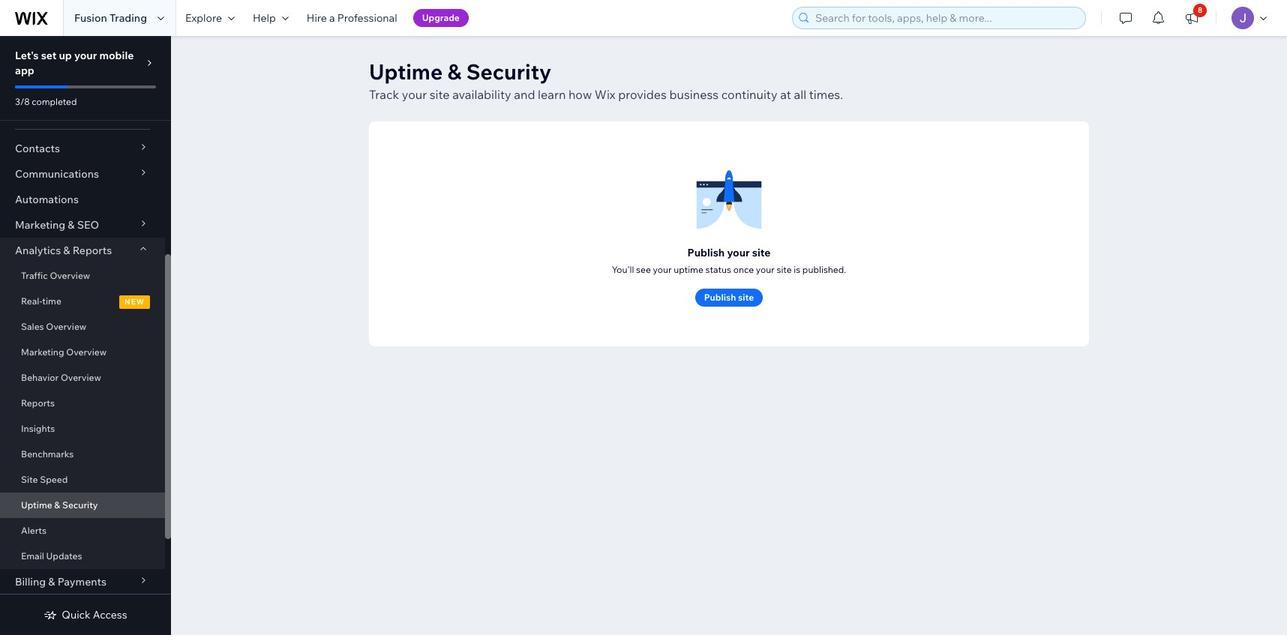 Task type: locate. For each thing, give the bounding box(es) containing it.
your right track
[[402, 87, 427, 102]]

benchmarks link
[[0, 442, 165, 467]]

publish inside publish your site you'll see your uptime status once your site is published.
[[688, 246, 725, 259]]

marketing up analytics
[[15, 218, 65, 232]]

alerts
[[21, 525, 47, 536]]

0 vertical spatial uptime
[[369, 59, 443, 85]]

publish up status
[[688, 246, 725, 259]]

1 horizontal spatial reports
[[73, 244, 112, 257]]

security for uptime & security
[[62, 500, 98, 511]]

overview for marketing overview
[[66, 347, 107, 358]]

mobile
[[99, 49, 134, 62]]

marketing up behavior
[[21, 347, 64, 358]]

overview down marketing overview link
[[61, 372, 101, 383]]

help
[[253, 11, 276, 25]]

traffic overview link
[[0, 263, 165, 289]]

fusion
[[74, 11, 107, 25]]

1 vertical spatial publish
[[704, 291, 736, 303]]

see
[[636, 264, 651, 275]]

continuity
[[721, 87, 778, 102]]

sales overview
[[21, 321, 86, 332]]

marketing for marketing overview
[[21, 347, 64, 358]]

reports inside popup button
[[73, 244, 112, 257]]

& for uptime & security
[[54, 500, 60, 511]]

1 horizontal spatial security
[[466, 59, 552, 85]]

your inside let's set up your mobile app
[[74, 49, 97, 62]]

reports up insights
[[21, 398, 55, 409]]

0 vertical spatial publish
[[688, 246, 725, 259]]

site
[[21, 474, 38, 485]]

overview for sales overview
[[46, 321, 86, 332]]

0 horizontal spatial uptime
[[21, 500, 52, 511]]

marketing overview link
[[0, 340, 165, 365]]

reports
[[73, 244, 112, 257], [21, 398, 55, 409]]

billing
[[15, 575, 46, 589]]

& down marketing & seo
[[63, 244, 70, 257]]

& left the seo
[[68, 218, 75, 232]]

uptime
[[369, 59, 443, 85], [21, 500, 52, 511]]

uptime & security
[[21, 500, 98, 511]]

uptime inside sidebar element
[[21, 500, 52, 511]]

once
[[733, 264, 754, 275]]

& inside uptime & security track your site availability and learn how wix provides business continuity at all times.
[[447, 59, 462, 85]]

explore
[[185, 11, 222, 25]]

1 vertical spatial uptime
[[21, 500, 52, 511]]

let's
[[15, 49, 39, 62]]

sales overview link
[[0, 314, 165, 340]]

your right up
[[74, 49, 97, 62]]

Search for tools, apps, help & more... field
[[811, 8, 1081, 29]]

email updates
[[21, 551, 82, 562]]

trading
[[109, 11, 147, 25]]

1 vertical spatial marketing
[[21, 347, 64, 358]]

0 vertical spatial security
[[466, 59, 552, 85]]

&
[[447, 59, 462, 85], [68, 218, 75, 232], [63, 244, 70, 257], [54, 500, 60, 511], [48, 575, 55, 589]]

marketing overview
[[21, 347, 107, 358]]

& up the availability
[[447, 59, 462, 85]]

0 horizontal spatial security
[[62, 500, 98, 511]]

contacts button
[[0, 136, 165, 161]]

& inside uptime & security link
[[54, 500, 60, 511]]

set
[[41, 49, 57, 62]]

how
[[569, 87, 592, 102]]

site left is
[[777, 264, 792, 275]]

site
[[430, 87, 450, 102], [752, 246, 771, 259], [777, 264, 792, 275], [738, 291, 754, 303]]

all
[[794, 87, 807, 102]]

provides
[[618, 87, 667, 102]]

overview up marketing overview
[[46, 321, 86, 332]]

communications button
[[0, 161, 165, 187]]

overview down analytics & reports
[[50, 270, 90, 281]]

uptime up track
[[369, 59, 443, 85]]

& inside analytics & reports popup button
[[63, 244, 70, 257]]

overview down sales overview link
[[66, 347, 107, 358]]

& right billing
[[48, 575, 55, 589]]

sidebar element
[[0, 36, 171, 635]]

& inside billing & payments popup button
[[48, 575, 55, 589]]

alerts link
[[0, 518, 165, 544]]

1 vertical spatial reports
[[21, 398, 55, 409]]

overview
[[50, 270, 90, 281], [46, 321, 86, 332], [66, 347, 107, 358], [61, 372, 101, 383]]

publish for site
[[704, 291, 736, 303]]

contacts
[[15, 142, 60, 155]]

traffic
[[21, 270, 48, 281]]

security down site speed link
[[62, 500, 98, 511]]

times.
[[809, 87, 843, 102]]

uptime for uptime & security
[[21, 500, 52, 511]]

new
[[125, 297, 145, 307]]

publish
[[688, 246, 725, 259], [704, 291, 736, 303]]

professional
[[337, 11, 397, 25]]

publish down status
[[704, 291, 736, 303]]

1 horizontal spatial uptime
[[369, 59, 443, 85]]

your
[[74, 49, 97, 62], [402, 87, 427, 102], [727, 246, 750, 259], [653, 264, 672, 275], [756, 264, 775, 275]]

access
[[93, 608, 127, 622]]

security
[[466, 59, 552, 85], [62, 500, 98, 511]]

is
[[794, 264, 801, 275]]

marketing
[[15, 218, 65, 232], [21, 347, 64, 358]]

reports down the seo
[[73, 244, 112, 257]]

& for analytics & reports
[[63, 244, 70, 257]]

site left the availability
[[430, 87, 450, 102]]

uptime
[[674, 264, 704, 275]]

email
[[21, 551, 44, 562]]

security inside sidebar element
[[62, 500, 98, 511]]

& down the speed
[[54, 500, 60, 511]]

security inside uptime & security track your site availability and learn how wix provides business continuity at all times.
[[466, 59, 552, 85]]

quick
[[62, 608, 91, 622]]

security up and
[[466, 59, 552, 85]]

0 vertical spatial marketing
[[15, 218, 65, 232]]

analytics & reports
[[15, 244, 112, 257]]

& inside marketing & seo popup button
[[68, 218, 75, 232]]

1 vertical spatial security
[[62, 500, 98, 511]]

marketing inside popup button
[[15, 218, 65, 232]]

security for uptime & security track your site availability and learn how wix provides business continuity at all times.
[[466, 59, 552, 85]]

analytics & reports button
[[0, 238, 165, 263]]

3/8
[[15, 96, 30, 107]]

analytics
[[15, 244, 61, 257]]

overview for traffic overview
[[50, 270, 90, 281]]

site inside uptime & security track your site availability and learn how wix provides business continuity at all times.
[[430, 87, 450, 102]]

quick access
[[62, 608, 127, 622]]

uptime up alerts
[[21, 500, 52, 511]]

uptime inside uptime & security track your site availability and learn how wix provides business continuity at all times.
[[369, 59, 443, 85]]

0 vertical spatial reports
[[73, 244, 112, 257]]

& for uptime & security track your site availability and learn how wix provides business continuity at all times.
[[447, 59, 462, 85]]



Task type: vqa. For each thing, say whether or not it's contained in the screenshot.
'Updates' at the left
yes



Task type: describe. For each thing, give the bounding box(es) containing it.
your right 'see'
[[653, 264, 672, 275]]

site speed link
[[0, 467, 165, 493]]

uptime for uptime & security track your site availability and learn how wix provides business continuity at all times.
[[369, 59, 443, 85]]

0 horizontal spatial reports
[[21, 398, 55, 409]]

automations link
[[0, 187, 165, 212]]

reports link
[[0, 391, 165, 416]]

automations
[[15, 193, 79, 206]]

fusion trading
[[74, 11, 147, 25]]

sales
[[21, 321, 44, 332]]

communications
[[15, 167, 99, 181]]

behavior
[[21, 372, 59, 383]]

8 button
[[1176, 0, 1209, 36]]

learn
[[538, 87, 566, 102]]

& for marketing & seo
[[68, 218, 75, 232]]

published.
[[803, 264, 846, 275]]

billing & payments button
[[0, 569, 165, 595]]

seo
[[77, 218, 99, 232]]

hire a professional link
[[298, 0, 406, 36]]

8
[[1198, 5, 1203, 15]]

wix
[[595, 87, 616, 102]]

real-time
[[21, 296, 61, 307]]

speed
[[40, 474, 68, 485]]

hire
[[307, 11, 327, 25]]

track
[[369, 87, 399, 102]]

your up once
[[727, 246, 750, 259]]

time
[[42, 296, 61, 307]]

status
[[706, 264, 731, 275]]

app
[[15, 64, 34, 77]]

publish site link
[[695, 288, 763, 306]]

site down once
[[738, 291, 754, 303]]

business
[[670, 87, 719, 102]]

behavior overview link
[[0, 365, 165, 391]]

publish your site you'll see your uptime status once your site is published.
[[612, 246, 846, 275]]

let's set up your mobile app
[[15, 49, 134, 77]]

payments
[[57, 575, 106, 589]]

and
[[514, 87, 535, 102]]

insights
[[21, 423, 55, 434]]

quick access button
[[44, 608, 127, 622]]

marketing & seo
[[15, 218, 99, 232]]

updates
[[46, 551, 82, 562]]

& for billing & payments
[[48, 575, 55, 589]]

you'll
[[612, 264, 634, 275]]

at
[[780, 87, 791, 102]]

site speed
[[21, 474, 68, 485]]

upgrade button
[[413, 9, 469, 27]]

your inside uptime & security track your site availability and learn how wix provides business continuity at all times.
[[402, 87, 427, 102]]

email updates link
[[0, 544, 165, 569]]

real-
[[21, 296, 42, 307]]

publish for your
[[688, 246, 725, 259]]

uptime & security track your site availability and learn how wix provides business continuity at all times.
[[369, 59, 843, 102]]

availability
[[452, 87, 511, 102]]

behavior overview
[[21, 372, 101, 383]]

3/8 completed
[[15, 96, 77, 107]]

marketing for marketing & seo
[[15, 218, 65, 232]]

marketing & seo button
[[0, 212, 165, 238]]

up
[[59, 49, 72, 62]]

a
[[329, 11, 335, 25]]

help button
[[244, 0, 298, 36]]

overview for behavior overview
[[61, 372, 101, 383]]

traffic overview
[[21, 270, 90, 281]]

publish site
[[704, 291, 754, 303]]

site up once
[[752, 246, 771, 259]]

insights link
[[0, 416, 165, 442]]

benchmarks
[[21, 449, 74, 460]]

upgrade
[[422, 12, 460, 23]]

completed
[[32, 96, 77, 107]]

uptime & security link
[[0, 493, 165, 518]]

your right once
[[756, 264, 775, 275]]

billing & payments
[[15, 575, 106, 589]]

hire a professional
[[307, 11, 397, 25]]



